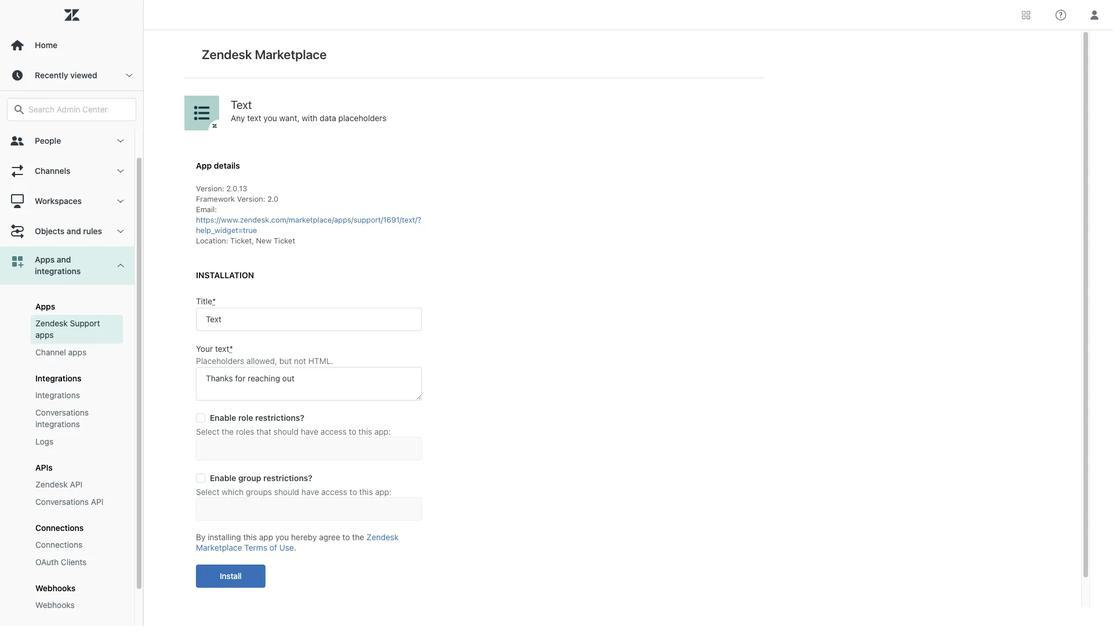 Task type: locate. For each thing, give the bounding box(es) containing it.
primary element
[[0, 0, 144, 626]]

conversations api
[[35, 497, 103, 507]]

0 horizontal spatial apps
[[35, 330, 54, 340]]

connections element
[[35, 523, 84, 533], [35, 539, 82, 551]]

apps
[[35, 330, 54, 340], [68, 347, 86, 357]]

tree containing people
[[0, 126, 143, 626]]

zendesk products image
[[1022, 11, 1030, 19]]

tree
[[0, 126, 143, 626]]

1 vertical spatial integrations element
[[35, 390, 80, 401]]

and inside "objects and rules" dropdown button
[[67, 226, 81, 236]]

connections up oauth clients
[[35, 540, 82, 550]]

apps
[[35, 255, 55, 264], [35, 301, 55, 311]]

and down "objects and rules" dropdown button at top left
[[57, 255, 71, 264]]

conversations down zendesk api element
[[35, 497, 89, 507]]

apps and integrations
[[35, 255, 81, 276]]

None search field
[[1, 98, 142, 121]]

workspaces
[[35, 196, 82, 206]]

1 vertical spatial connections element
[[35, 539, 82, 551]]

zendesk down apis 'element'
[[35, 479, 68, 489]]

apps inside group
[[35, 301, 55, 311]]

logs link
[[31, 433, 123, 450]]

conversations api link
[[31, 493, 123, 511]]

integrations element up integrations link
[[35, 373, 81, 383]]

integrations up conversations integrations
[[35, 390, 80, 400]]

webhooks for 2nd "webhooks" 'element' from the bottom of the apps and integrations group
[[35, 583, 76, 593]]

webhooks link
[[31, 597, 123, 614]]

and for apps
[[57, 255, 71, 264]]

logs element
[[35, 436, 53, 448]]

channel apps
[[35, 347, 86, 357]]

apps down zendesk support apps element on the bottom left of the page
[[68, 347, 86, 357]]

zendesk inside 'zendesk support apps'
[[35, 318, 68, 328]]

people
[[35, 136, 61, 146]]

integrations element up conversations integrations
[[35, 390, 80, 401]]

oauth clients link
[[31, 554, 123, 571]]

integrations up apps element
[[35, 266, 81, 276]]

integrations up 'logs'
[[35, 419, 80, 429]]

Search Admin Center field
[[28, 104, 129, 115]]

api
[[70, 479, 82, 489], [91, 497, 103, 507]]

1 horizontal spatial apps
[[68, 347, 86, 357]]

1 vertical spatial connections
[[35, 540, 82, 550]]

and
[[67, 226, 81, 236], [57, 255, 71, 264]]

zendesk for zendesk support apps
[[35, 318, 68, 328]]

0 vertical spatial connections
[[35, 523, 84, 533]]

2 webhooks from the top
[[35, 600, 75, 610]]

1 vertical spatial apps
[[68, 347, 86, 357]]

apps down objects
[[35, 255, 55, 264]]

1 vertical spatial and
[[57, 255, 71, 264]]

conversations down integrations link
[[35, 408, 89, 417]]

integrations element
[[35, 373, 81, 383], [35, 390, 80, 401]]

api up conversations api link
[[70, 479, 82, 489]]

tree item containing apps and integrations
[[0, 246, 134, 626]]

0 vertical spatial conversations
[[35, 408, 89, 417]]

1 horizontal spatial api
[[91, 497, 103, 507]]

tree item inside primary element
[[0, 246, 134, 626]]

webhooks
[[35, 583, 76, 593], [35, 600, 75, 610]]

apps and integrations group
[[0, 285, 134, 626]]

channel
[[35, 347, 66, 357]]

conversations for integrations
[[35, 408, 89, 417]]

2 conversations from the top
[[35, 497, 89, 507]]

2 integrations from the top
[[35, 390, 80, 400]]

connections element up connections link
[[35, 523, 84, 533]]

1 connections element from the top
[[35, 523, 84, 533]]

apps and integrations button
[[0, 246, 134, 285]]

zendesk down apps element
[[35, 318, 68, 328]]

apps up channel
[[35, 330, 54, 340]]

2 webhooks element from the top
[[35, 599, 75, 611]]

0 vertical spatial zendesk
[[35, 318, 68, 328]]

channels
[[35, 166, 70, 176]]

oauth clients element
[[35, 557, 87, 568]]

connections up connections link
[[35, 523, 84, 533]]

apis
[[35, 463, 53, 472]]

integrations up integrations link
[[35, 373, 81, 383]]

1 connections from the top
[[35, 523, 84, 533]]

webhooks element
[[35, 583, 76, 593], [35, 599, 75, 611]]

integrations
[[35, 266, 81, 276], [35, 419, 80, 429]]

zendesk
[[35, 318, 68, 328], [35, 479, 68, 489]]

0 vertical spatial and
[[67, 226, 81, 236]]

tree item
[[0, 246, 134, 626]]

objects
[[35, 226, 65, 236]]

apps up 'zendesk support apps'
[[35, 301, 55, 311]]

0 vertical spatial integrations
[[35, 373, 81, 383]]

api down zendesk api link
[[91, 497, 103, 507]]

1 conversations from the top
[[35, 408, 89, 417]]

apps element
[[35, 301, 55, 311]]

1 vertical spatial integrations
[[35, 419, 80, 429]]

1 vertical spatial api
[[91, 497, 103, 507]]

1 vertical spatial apps
[[35, 301, 55, 311]]

connections link
[[31, 536, 123, 554]]

integrations
[[35, 373, 81, 383], [35, 390, 80, 400]]

1 vertical spatial conversations
[[35, 497, 89, 507]]

recently
[[35, 70, 68, 80]]

0 vertical spatial apps
[[35, 330, 54, 340]]

recently viewed
[[35, 70, 97, 80]]

apps for apps and integrations
[[35, 255, 55, 264]]

0 vertical spatial webhooks element
[[35, 583, 76, 593]]

connections element up oauth clients
[[35, 539, 82, 551]]

integrations inside dropdown button
[[35, 266, 81, 276]]

zendesk for zendesk api
[[35, 479, 68, 489]]

1 vertical spatial integrations
[[35, 390, 80, 400]]

0 vertical spatial apps
[[35, 255, 55, 264]]

conversations
[[35, 408, 89, 417], [35, 497, 89, 507]]

1 zendesk from the top
[[35, 318, 68, 328]]

logs
[[35, 437, 53, 446]]

1 vertical spatial zendesk
[[35, 479, 68, 489]]

integrations inside conversations integrations
[[35, 419, 80, 429]]

1 vertical spatial webhooks
[[35, 600, 75, 610]]

and left rules
[[67, 226, 81, 236]]

apps inside apps and integrations
[[35, 255, 55, 264]]

zendesk api element
[[35, 479, 82, 490]]

api for conversations api
[[91, 497, 103, 507]]

connections
[[35, 523, 84, 533], [35, 540, 82, 550]]

webhooks element inside webhooks link
[[35, 599, 75, 611]]

1 integrations element from the top
[[35, 373, 81, 383]]

1 webhooks from the top
[[35, 583, 76, 593]]

2 zendesk from the top
[[35, 479, 68, 489]]

and inside apps and integrations
[[57, 255, 71, 264]]

clients
[[61, 557, 87, 567]]

home button
[[0, 30, 143, 60]]

0 vertical spatial integrations element
[[35, 373, 81, 383]]

0 vertical spatial api
[[70, 479, 82, 489]]

0 vertical spatial integrations
[[35, 266, 81, 276]]

0 vertical spatial webhooks
[[35, 583, 76, 593]]

0 vertical spatial connections element
[[35, 523, 84, 533]]

help image
[[1056, 10, 1066, 20]]

1 vertical spatial webhooks element
[[35, 599, 75, 611]]

objects and rules
[[35, 226, 102, 236]]

0 horizontal spatial api
[[70, 479, 82, 489]]



Task type: describe. For each thing, give the bounding box(es) containing it.
1 webhooks element from the top
[[35, 583, 76, 593]]

oauth
[[35, 557, 59, 567]]

conversations integrations
[[35, 408, 89, 429]]

2 connections from the top
[[35, 540, 82, 550]]

people button
[[0, 126, 134, 156]]

support
[[70, 318, 100, 328]]

channel apps element
[[35, 347, 86, 358]]

tree inside primary element
[[0, 126, 143, 626]]

apps for apps element
[[35, 301, 55, 311]]

zendesk api link
[[31, 476, 123, 493]]

home
[[35, 40, 57, 50]]

1 integrations from the top
[[35, 373, 81, 383]]

conversations integrations element
[[35, 407, 118, 430]]

zendesk support apps link
[[31, 315, 123, 344]]

conversations for api
[[35, 497, 89, 507]]

objects and rules button
[[0, 216, 134, 246]]

api for zendesk api
[[70, 479, 82, 489]]

user menu image
[[1087, 7, 1102, 22]]

integrations link
[[31, 387, 123, 404]]

2 connections element from the top
[[35, 539, 82, 551]]

channel apps link
[[31, 344, 123, 361]]

and for objects
[[67, 226, 81, 236]]

none search field inside primary element
[[1, 98, 142, 121]]

integrations inside integrations link
[[35, 390, 80, 400]]

channels button
[[0, 156, 134, 186]]

viewed
[[70, 70, 97, 80]]

2 integrations element from the top
[[35, 390, 80, 401]]

rules
[[83, 226, 102, 236]]

recently viewed button
[[0, 60, 143, 90]]

workspaces button
[[0, 186, 134, 216]]

conversations integrations link
[[31, 404, 123, 433]]

conversations api element
[[35, 496, 103, 508]]

apps inside 'zendesk support apps'
[[35, 330, 54, 340]]

apis element
[[35, 463, 53, 472]]

zendesk support apps
[[35, 318, 100, 340]]

zendesk api
[[35, 479, 82, 489]]

webhooks for "webhooks" 'element' within webhooks link
[[35, 600, 75, 610]]

oauth clients
[[35, 557, 87, 567]]

zendesk support apps element
[[35, 318, 118, 341]]



Task type: vqa. For each thing, say whether or not it's contained in the screenshot.
primary element
yes



